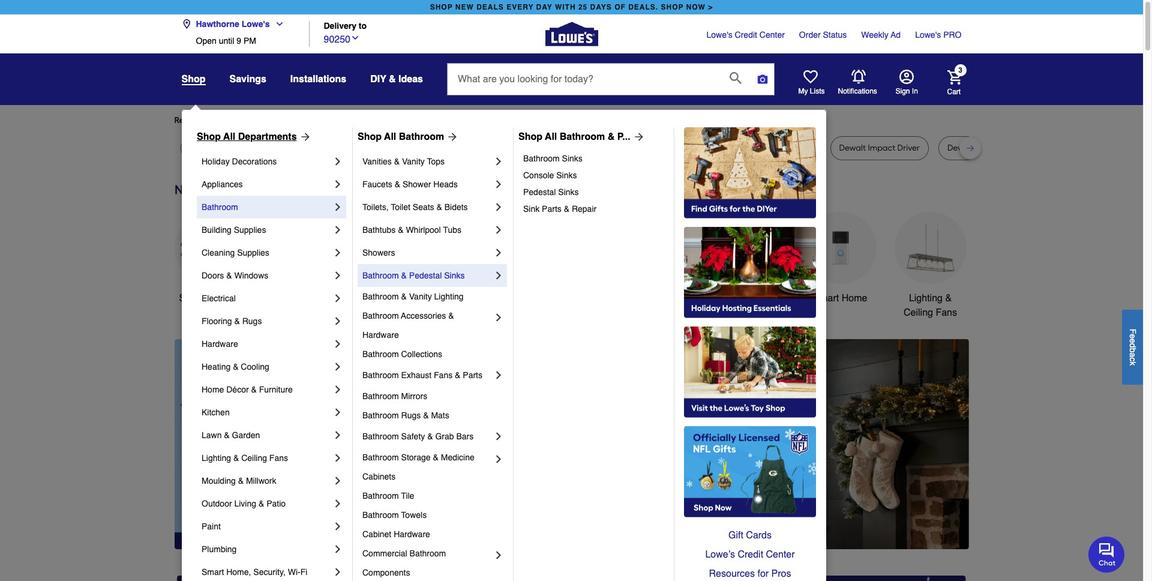 Task type: vqa. For each thing, say whether or not it's contained in the screenshot.
your inside the Elevate your bathroom decor with new lighting, hardware and high-tech features. From traditional to modern bathrooms, we have something for everyone.
no



Task type: describe. For each thing, give the bounding box(es) containing it.
shop for shop
[[182, 74, 206, 85]]

& inside bathroom storage & medicine cabinets
[[433, 453, 439, 462]]

chevron right image for cleaning supplies
[[332, 247, 344, 259]]

doors & windows link
[[202, 264, 332, 287]]

Search Query text field
[[448, 64, 721, 95]]

ceiling inside lighting & ceiling fans
[[904, 307, 934, 318]]

bidets
[[445, 202, 468, 212]]

chevron right image for lawn & garden
[[332, 429, 344, 441]]

shop all departments
[[197, 132, 297, 142]]

up to 30 percent off select grills and accessories. image
[[716, 576, 967, 581]]

dewalt for dewalt drill
[[690, 143, 716, 153]]

more suggestions for you
[[307, 115, 405, 126]]

dewalt for dewalt impact driver
[[840, 143, 867, 153]]

kitchen link
[[202, 401, 332, 424]]

lowe's home improvement account image
[[900, 70, 914, 84]]

2 horizontal spatial lighting
[[910, 293, 943, 304]]

hawthorne lowe's button
[[182, 12, 289, 36]]

impact driver bit
[[479, 143, 542, 153]]

pedestal sinks
[[524, 187, 579, 197]]

doors
[[202, 271, 224, 280]]

chevron right image for smart home, security, wi-fi
[[332, 566, 344, 578]]

bathroom safety & grab bars link
[[363, 425, 493, 448]]

bathroom for bathroom storage & medicine cabinets
[[363, 453, 399, 462]]

get up to 2 free select tools or batteries when you buy 1 with select purchases. image
[[177, 576, 427, 581]]

moulding & millwork
[[202, 476, 277, 486]]

faucets & shower heads
[[363, 180, 458, 189]]

bathroom collections
[[363, 349, 443, 359]]

open until 9 pm
[[196, 36, 256, 46]]

dewalt for dewalt drill bit set
[[948, 143, 975, 153]]

shop all bathroom link
[[358, 130, 459, 144]]

lowe's home improvement logo image
[[546, 8, 598, 60]]

a
[[1129, 353, 1139, 357]]

all for shop all departments
[[223, 132, 236, 142]]

bathroom for bathroom mirrors
[[363, 392, 399, 401]]

vanity for tops
[[402, 157, 425, 166]]

dewalt drill bit set
[[948, 143, 1017, 153]]

3 driver from the left
[[898, 143, 920, 153]]

shop these last-minute gifts. $99 or less. quantities are limited and won't last. image
[[174, 339, 368, 549]]

lowe's pro
[[916, 30, 962, 40]]

showers link
[[363, 241, 493, 264]]

2 bit from the left
[[427, 143, 437, 153]]

patio
[[267, 499, 286, 509]]

sign in button
[[896, 70, 919, 96]]

cart
[[948, 87, 962, 96]]

90250
[[324, 34, 351, 45]]

chevron right image for bathroom safety & grab bars
[[493, 431, 505, 443]]

2 set from the left
[[598, 143, 610, 153]]

bathroom collections link
[[363, 345, 505, 364]]

k
[[1129, 361, 1139, 366]]

chevron right image for plumbing
[[332, 543, 344, 555]]

1 vertical spatial lighting & ceiling fans link
[[202, 447, 332, 470]]

chevron right image for paint
[[332, 521, 344, 533]]

bathtubs
[[363, 225, 396, 235]]

1 vertical spatial rugs
[[401, 411, 421, 420]]

scroll to item #3 image
[[675, 528, 704, 533]]

camera image
[[757, 73, 769, 85]]

lowe's for lowe's credit center
[[707, 30, 733, 40]]

smart home
[[814, 293, 868, 304]]

toilets,
[[363, 202, 389, 212]]

0 horizontal spatial bathroom link
[[202, 196, 332, 219]]

chevron right image for heating & cooling
[[332, 361, 344, 373]]

search image
[[730, 72, 742, 84]]

chevron right image for appliances
[[332, 178, 344, 190]]

bathroom for bathroom tile
[[363, 491, 399, 501]]

millwork
[[246, 476, 277, 486]]

mats
[[431, 411, 450, 420]]

2 horizontal spatial arrow right image
[[947, 444, 959, 456]]

shop all bathroom & p...
[[519, 132, 631, 142]]

credit for lowe's
[[738, 549, 764, 560]]

weekly ad
[[862, 30, 901, 40]]

chevron right image for home décor & furniture
[[332, 384, 344, 396]]

4 set from the left
[[1005, 143, 1017, 153]]

f e e d b a c k
[[1129, 329, 1139, 366]]

chevron right image for flooring & rugs
[[332, 315, 344, 327]]

bathroom inside shop all bathroom & p... link
[[560, 132, 605, 142]]

my lists link
[[799, 70, 825, 96]]

in
[[913, 87, 919, 95]]

chevron down image inside 90250 "button"
[[351, 33, 360, 42]]

collections
[[401, 349, 443, 359]]

installations
[[291, 74, 347, 85]]

bathroom inside shop all bathroom link
[[399, 132, 445, 142]]

driver for impact driver bit
[[508, 143, 531, 153]]

1 tools from the left
[[379, 293, 402, 304]]

ideas
[[399, 74, 423, 85]]

towels
[[401, 510, 427, 520]]

decorations for holiday
[[232, 157, 277, 166]]

faucets & shower heads link
[[363, 173, 493, 196]]

tubs
[[443, 225, 462, 235]]

showers
[[363, 248, 395, 258]]

sinks for console sinks
[[557, 171, 577, 180]]

bathroom for bathroom & pedestal sinks
[[363, 271, 399, 280]]

security,
[[254, 567, 286, 577]]

suggestions
[[329, 115, 376, 126]]

1 vertical spatial home
[[202, 385, 224, 395]]

dewalt for dewalt
[[189, 143, 216, 153]]

chevron right image for hardware
[[332, 338, 344, 350]]

25
[[579, 3, 588, 11]]

shower
[[403, 180, 431, 189]]

chevron right image for moulding & millwork
[[332, 475, 344, 487]]

0 vertical spatial lighting & ceiling fans
[[904, 293, 958, 318]]

chevron right image for bathroom exhaust fans & parts
[[493, 369, 505, 381]]

bathroom towels link
[[363, 506, 505, 525]]

bathroom for bathroom exhaust fans & parts
[[363, 371, 399, 380]]

building supplies link
[[202, 219, 332, 241]]

shop button
[[182, 73, 206, 85]]

b
[[1129, 348, 1139, 353]]

paint link
[[202, 515, 332, 538]]

chevron right image for vanities & vanity tops
[[493, 156, 505, 168]]

bathtubs & whirlpool tubs link
[[363, 219, 493, 241]]

0 vertical spatial fans
[[936, 307, 958, 318]]

& inside "bathroom accessories & hardware"
[[449, 311, 454, 321]]

chevron right image for showers
[[493, 247, 505, 259]]

drill for dewalt drill bit
[[345, 143, 359, 153]]

1 horizontal spatial parts
[[542, 204, 562, 214]]

lowe's pro link
[[916, 29, 962, 41]]

appliances
[[202, 180, 243, 189]]

home,
[[227, 567, 251, 577]]

cooling
[[241, 362, 270, 372]]

1 set from the left
[[439, 143, 451, 153]]

every
[[507, 3, 534, 11]]

bathroom tile
[[363, 491, 415, 501]]

bathroom inside commercial bathroom components
[[410, 549, 446, 558]]

bathtubs & whirlpool tubs
[[363, 225, 462, 235]]

bathroom for bathroom accessories & hardware
[[363, 311, 399, 321]]

1 vertical spatial pedestal
[[409, 271, 442, 280]]

hawthorne lowe's
[[196, 19, 270, 29]]

lowe's home improvement lists image
[[804, 70, 818, 84]]

chevron right image for kitchen
[[332, 407, 344, 419]]

f
[[1129, 329, 1139, 334]]

visit the lowe's toy shop. image
[[685, 327, 817, 418]]

bathroom mirrors
[[363, 392, 428, 401]]

0 vertical spatial chevron down image
[[270, 19, 284, 29]]

seats
[[413, 202, 435, 212]]

you for recommended searches for you
[[284, 115, 298, 126]]

1 shop from the left
[[430, 3, 453, 11]]

0 horizontal spatial rugs
[[242, 316, 262, 326]]

safety
[[401, 432, 425, 441]]

paint
[[202, 522, 221, 531]]

fans inside 'bathroom exhaust fans & parts' link
[[434, 371, 453, 380]]

tops
[[427, 157, 445, 166]]

scroll to item #5 image
[[735, 528, 764, 533]]

1 e from the top
[[1129, 334, 1139, 339]]

shop for shop all deals
[[179, 293, 202, 304]]

chevron right image for bathroom accessories & hardware
[[493, 312, 505, 324]]

impact for impact driver bit
[[479, 143, 506, 153]]

building supplies
[[202, 225, 266, 235]]

commercial
[[363, 549, 408, 558]]

bathroom rugs & mats
[[363, 411, 450, 420]]

hawthorne
[[196, 19, 240, 29]]

smart for smart home, security, wi-fi
[[202, 567, 224, 577]]

lowe's inside hawthorne lowe's button
[[242, 19, 270, 29]]

bathroom & pedestal sinks
[[363, 271, 465, 280]]

bathroom for bathroom towels
[[363, 510, 399, 520]]

now
[[687, 3, 706, 11]]

lowe's for lowe's pro
[[916, 30, 942, 40]]

drill bit set
[[570, 143, 610, 153]]

sinks for bathroom sinks
[[562, 154, 583, 163]]

pro
[[944, 30, 962, 40]]

christmas decorations link
[[445, 212, 517, 320]]

dewalt for dewalt drill bit
[[316, 143, 342, 153]]

bathroom sinks
[[524, 154, 583, 163]]

home décor & furniture link
[[202, 378, 332, 401]]

exhaust
[[401, 371, 432, 380]]

tool
[[273, 143, 288, 153]]

decorations for christmas
[[455, 307, 506, 318]]

chevron right image for commercial bathroom components
[[493, 549, 505, 561]]

sink parts & repair link
[[524, 201, 666, 217]]

supplies for cleaning supplies
[[237, 248, 270, 258]]

shop all bathroom
[[358, 132, 445, 142]]

chevron right image for bathroom
[[332, 201, 344, 213]]

2 drill from the left
[[570, 143, 584, 153]]

hardware inside "bathroom accessories & hardware"
[[363, 330, 399, 340]]

1 horizontal spatial bathroom link
[[715, 212, 787, 306]]



Task type: locate. For each thing, give the bounding box(es) containing it.
deals
[[217, 293, 242, 304]]

fans
[[936, 307, 958, 318], [434, 371, 453, 380], [270, 453, 288, 463]]

3 shop from the left
[[519, 132, 543, 142]]

parts down pedestal sinks
[[542, 204, 562, 214]]

center for lowe's credit center
[[767, 549, 795, 560]]

find gifts for the diyer. image
[[685, 127, 817, 219]]

driver down my
[[790, 143, 812, 153]]

1 horizontal spatial lighting & ceiling fans
[[904, 293, 958, 318]]

lowe's credit center
[[707, 30, 785, 40]]

bathroom for bathroom & vanity lighting
[[363, 292, 399, 301]]

4 drill from the left
[[977, 143, 991, 153]]

1 horizontal spatial impact
[[760, 143, 788, 153]]

christmas
[[459, 293, 502, 304]]

bathroom accessories & hardware link
[[363, 306, 493, 345]]

0 vertical spatial supplies
[[234, 225, 266, 235]]

bathroom for bathroom rugs & mats
[[363, 411, 399, 420]]

2 horizontal spatial for
[[758, 569, 769, 579]]

arrow right image inside shop all bathroom & p... link
[[631, 131, 645, 143]]

2 horizontal spatial shop
[[519, 132, 543, 142]]

driver for impact driver
[[790, 143, 812, 153]]

0 vertical spatial shop
[[182, 74, 206, 85]]

f e e d b a c k button
[[1123, 310, 1144, 385]]

0 vertical spatial pedestal
[[524, 187, 556, 197]]

credit for lowe's
[[735, 30, 758, 40]]

new deals every day during 25 days of deals image
[[174, 180, 970, 200]]

0 vertical spatial parts
[[542, 204, 562, 214]]

7 dewalt from the left
[[948, 143, 975, 153]]

arrow right image inside shop all departments link
[[297, 131, 311, 143]]

1 you from the left
[[284, 115, 298, 126]]

dewalt right 'bit set'
[[690, 143, 716, 153]]

>
[[709, 3, 714, 11]]

sink parts & repair
[[524, 204, 597, 214]]

chevron right image for bathroom & pedestal sinks
[[493, 270, 505, 282]]

grab
[[436, 432, 454, 441]]

departments
[[238, 132, 297, 142]]

more
[[307, 115, 327, 126]]

bathroom inside "bathroom & vanity lighting" link
[[363, 292, 399, 301]]

for left pros
[[758, 569, 769, 579]]

1 horizontal spatial outdoor
[[626, 293, 661, 304]]

3 dewalt from the left
[[316, 143, 342, 153]]

credit inside 'link'
[[735, 30, 758, 40]]

you up shop all bathroom
[[390, 115, 405, 126]]

0 vertical spatial credit
[[735, 30, 758, 40]]

shop left the now
[[661, 3, 684, 11]]

pedestal up "bathroom & vanity lighting" link
[[409, 271, 442, 280]]

faucets
[[363, 180, 393, 189]]

3 set from the left
[[650, 143, 662, 153]]

driver down sign in
[[898, 143, 920, 153]]

lists
[[811, 87, 825, 95]]

rugs down electrical link
[[242, 316, 262, 326]]

commercial bathroom components link
[[363, 544, 493, 581]]

dewalt up "holiday"
[[189, 143, 216, 153]]

0 horizontal spatial outdoor
[[202, 499, 232, 509]]

sign
[[896, 87, 911, 95]]

all down recommended searches for you
[[223, 132, 236, 142]]

shop new deals every day with 25 days of deals. shop now > link
[[428, 0, 716, 14]]

sinks for pedestal sinks
[[559, 187, 579, 197]]

credit up the search icon
[[735, 30, 758, 40]]

bathroom inside bathroom storage & medicine cabinets
[[363, 453, 399, 462]]

bathroom inside bathroom tile link
[[363, 491, 399, 501]]

lowe's left pro
[[916, 30, 942, 40]]

1 horizontal spatial shop
[[358, 132, 382, 142]]

1 horizontal spatial rugs
[[401, 411, 421, 420]]

1 vertical spatial chevron down image
[[351, 33, 360, 42]]

dewalt down cart
[[948, 143, 975, 153]]

sink
[[524, 204, 540, 214]]

tools up the equipment
[[664, 293, 686, 304]]

bathroom mirrors link
[[363, 387, 505, 406]]

location image
[[182, 19, 191, 29]]

moulding
[[202, 476, 236, 486]]

rugs
[[242, 316, 262, 326], [401, 411, 421, 420]]

0 vertical spatial lighting & ceiling fans link
[[895, 212, 967, 320]]

0 horizontal spatial home
[[202, 385, 224, 395]]

75 percent off all artificial christmas trees, holiday lights and more. image
[[388, 339, 970, 549]]

bathroom for bathroom collections
[[363, 349, 399, 359]]

hardware down flooring
[[202, 339, 238, 349]]

electrical link
[[202, 287, 332, 310]]

you for more suggestions for you
[[390, 115, 405, 126]]

0 horizontal spatial decorations
[[232, 157, 277, 166]]

chevron right image for doors & windows
[[332, 270, 344, 282]]

0 vertical spatial rugs
[[242, 316, 262, 326]]

hardware up bathroom collections
[[363, 330, 399, 340]]

lowe's
[[706, 549, 736, 560]]

1 driver from the left
[[508, 143, 531, 153]]

1 horizontal spatial fans
[[434, 371, 453, 380]]

searches
[[234, 115, 269, 126]]

you left more at the left top of the page
[[284, 115, 298, 126]]

gift
[[729, 530, 744, 541]]

supplies up the cleaning supplies
[[234, 225, 266, 235]]

0 vertical spatial vanity
[[402, 157, 425, 166]]

1 bit from the left
[[361, 143, 370, 153]]

vanity
[[402, 157, 425, 166], [409, 292, 432, 301]]

for inside the more suggestions for you link
[[378, 115, 389, 126]]

holiday hosting essentials. image
[[685, 227, 817, 318]]

sign in
[[896, 87, 919, 95]]

dewalt down notifications
[[840, 143, 867, 153]]

tools inside outdoor tools & equipment
[[664, 293, 686, 304]]

0 horizontal spatial fans
[[270, 453, 288, 463]]

0 horizontal spatial arrow right image
[[297, 131, 311, 143]]

0 horizontal spatial for
[[271, 115, 282, 126]]

chevron right image for bathtubs & whirlpool tubs
[[493, 224, 505, 236]]

supplies up windows
[[237, 248, 270, 258]]

cabinet hardware link
[[363, 525, 505, 544]]

p...
[[618, 132, 631, 142]]

1 horizontal spatial arrow right image
[[631, 131, 645, 143]]

shop for shop all bathroom & p...
[[519, 132, 543, 142]]

up to 35 percent off select small appliances. image
[[447, 576, 697, 581]]

diy & ideas
[[371, 74, 423, 85]]

outdoor for outdoor tools & equipment
[[626, 293, 661, 304]]

cabinet
[[363, 530, 392, 539]]

smart home, security, wi-fi link
[[202, 561, 332, 581]]

2 you from the left
[[390, 115, 405, 126]]

1 vertical spatial fans
[[434, 371, 453, 380]]

2 horizontal spatial fans
[[936, 307, 958, 318]]

4 bit from the left
[[586, 143, 596, 153]]

parts down bathroom collections link
[[463, 371, 483, 380]]

3 impact from the left
[[869, 143, 896, 153]]

for for searches
[[271, 115, 282, 126]]

2 horizontal spatial lowe's
[[916, 30, 942, 40]]

shop
[[430, 3, 453, 11], [661, 3, 684, 11]]

driver up console
[[508, 143, 531, 153]]

lowe's credit center link
[[707, 29, 785, 41]]

accessories
[[401, 311, 446, 321]]

lowe's inside the lowe's credit center 'link'
[[707, 30, 733, 40]]

1 vertical spatial ceiling
[[241, 453, 267, 463]]

recommended searches for you heading
[[174, 115, 970, 127]]

kitchen
[[202, 408, 230, 417]]

drill for dewalt drill
[[718, 143, 733, 153]]

more suggestions for you link
[[307, 115, 414, 127]]

outdoor inside outdoor tools & equipment
[[626, 293, 661, 304]]

2 dewalt from the left
[[244, 143, 271, 153]]

dewalt for dewalt tool
[[244, 143, 271, 153]]

shop for shop all departments
[[197, 132, 221, 142]]

bathroom towels
[[363, 510, 427, 520]]

cards
[[747, 530, 772, 541]]

0 horizontal spatial shop
[[197, 132, 221, 142]]

1 vertical spatial decorations
[[455, 307, 506, 318]]

bathroom inside bathroom towels link
[[363, 510, 399, 520]]

lawn
[[202, 431, 222, 440]]

center for lowe's credit center
[[760, 30, 785, 40]]

chevron right image
[[332, 178, 344, 190], [332, 247, 344, 259], [493, 247, 505, 259], [332, 315, 344, 327], [332, 361, 344, 373], [332, 384, 344, 396], [332, 429, 344, 441], [493, 431, 505, 443], [493, 453, 505, 465], [332, 475, 344, 487], [332, 498, 344, 510], [332, 521, 344, 533], [332, 543, 344, 555], [493, 549, 505, 561], [332, 566, 344, 578]]

0 horizontal spatial tools
[[379, 293, 402, 304]]

rugs down mirrors
[[401, 411, 421, 420]]

for inside resources for pros link
[[758, 569, 769, 579]]

living
[[234, 499, 256, 509]]

drill for dewalt drill bit set
[[977, 143, 991, 153]]

savings button
[[230, 68, 267, 90]]

2 horizontal spatial impact
[[869, 143, 896, 153]]

shop down "recommended"
[[197, 132, 221, 142]]

hardware link
[[202, 333, 332, 355]]

equipment
[[638, 307, 684, 318]]

1 horizontal spatial shop
[[661, 3, 684, 11]]

lowe's home improvement cart image
[[948, 70, 962, 84]]

deals.
[[629, 3, 659, 11]]

1 horizontal spatial lighting & ceiling fans link
[[895, 212, 967, 320]]

1 vertical spatial smart
[[202, 567, 224, 577]]

1 horizontal spatial driver
[[790, 143, 812, 153]]

bathroom for bathroom sinks
[[524, 154, 560, 163]]

0 horizontal spatial lighting
[[202, 453, 231, 463]]

2 e from the top
[[1129, 338, 1139, 343]]

2 impact from the left
[[760, 143, 788, 153]]

outdoor up the equipment
[[626, 293, 661, 304]]

lowe's home improvement notification center image
[[852, 70, 866, 84]]

toilets, toilet seats & bidets link
[[363, 196, 493, 219]]

gift cards link
[[685, 526, 817, 545]]

décor
[[227, 385, 249, 395]]

2 shop from the left
[[358, 132, 382, 142]]

1 impact from the left
[[479, 143, 506, 153]]

1 vertical spatial vanity
[[409, 292, 432, 301]]

& inside button
[[389, 74, 396, 85]]

all up vanities
[[384, 132, 397, 142]]

chevron right image for outdoor living & patio
[[332, 498, 344, 510]]

arrow right image
[[445, 131, 459, 143]]

0 horizontal spatial chevron down image
[[270, 19, 284, 29]]

doors & windows
[[202, 271, 269, 280]]

vanity down dewalt bit set
[[402, 157, 425, 166]]

outdoor down moulding
[[202, 499, 232, 509]]

credit
[[735, 30, 758, 40], [738, 549, 764, 560]]

1 horizontal spatial you
[[390, 115, 405, 126]]

sinks down drill bit set
[[562, 154, 583, 163]]

bathroom exhaust fans & parts link
[[363, 364, 493, 387]]

0 horizontal spatial smart
[[202, 567, 224, 577]]

1 dewalt from the left
[[189, 143, 216, 153]]

bathroom inside 'bathroom mirrors' link
[[363, 392, 399, 401]]

3 bit from the left
[[533, 143, 542, 153]]

1 vertical spatial credit
[[738, 549, 764, 560]]

dewalt drill
[[690, 143, 733, 153]]

bathroom inside bathroom & pedestal sinks link
[[363, 271, 399, 280]]

for for suggestions
[[378, 115, 389, 126]]

until
[[219, 36, 234, 46]]

0 horizontal spatial lighting & ceiling fans
[[202, 453, 288, 463]]

heating & cooling link
[[202, 355, 332, 378]]

0 vertical spatial ceiling
[[904, 307, 934, 318]]

0 vertical spatial smart
[[814, 293, 840, 304]]

center left order
[[760, 30, 785, 40]]

5 dewalt from the left
[[690, 143, 716, 153]]

0 vertical spatial center
[[760, 30, 785, 40]]

bathroom for bathroom safety & grab bars
[[363, 432, 399, 441]]

bathroom safety & grab bars
[[363, 432, 474, 441]]

center up pros
[[767, 549, 795, 560]]

outdoor for outdoor living & patio
[[202, 499, 232, 509]]

6 bit from the left
[[993, 143, 1003, 153]]

6 dewalt from the left
[[840, 143, 867, 153]]

all for shop all bathroom & p...
[[545, 132, 557, 142]]

chevron right image for faucets & shower heads
[[493, 178, 505, 190]]

all for shop all deals
[[204, 293, 214, 304]]

bit set
[[638, 143, 662, 153]]

2 vertical spatial fans
[[270, 453, 288, 463]]

chat invite button image
[[1089, 536, 1126, 573]]

2 shop from the left
[[661, 3, 684, 11]]

2 tools from the left
[[664, 293, 686, 304]]

0 horizontal spatial parts
[[463, 371, 483, 380]]

shop up impact driver bit
[[519, 132, 543, 142]]

1 horizontal spatial chevron down image
[[351, 33, 360, 42]]

1 horizontal spatial lowe's
[[707, 30, 733, 40]]

outdoor tools & equipment
[[626, 293, 695, 318]]

smart home, security, wi-fi
[[202, 567, 308, 577]]

sinks down "bathroom sinks"
[[557, 171, 577, 180]]

all up "bathroom sinks"
[[545, 132, 557, 142]]

1 horizontal spatial decorations
[[455, 307, 506, 318]]

1 horizontal spatial for
[[378, 115, 389, 126]]

officially licensed n f l gifts. shop now. image
[[685, 426, 817, 518]]

1 vertical spatial outdoor
[[202, 499, 232, 509]]

1 horizontal spatial smart
[[814, 293, 840, 304]]

decorations down dewalt tool
[[232, 157, 277, 166]]

bathroom inside 'bathroom exhaust fans & parts' link
[[363, 371, 399, 380]]

shop
[[182, 74, 206, 85], [179, 293, 202, 304]]

lowe's
[[242, 19, 270, 29], [707, 30, 733, 40], [916, 30, 942, 40]]

impact driver
[[760, 143, 812, 153]]

0 horizontal spatial shop
[[430, 3, 453, 11]]

0 horizontal spatial lowe's
[[242, 19, 270, 29]]

lowe's credit center link
[[685, 545, 817, 564]]

0 vertical spatial outdoor
[[626, 293, 661, 304]]

3 drill from the left
[[718, 143, 733, 153]]

cleaning supplies link
[[202, 241, 332, 264]]

arrow right image
[[297, 131, 311, 143], [631, 131, 645, 143], [947, 444, 959, 456]]

bathroom inside bathroom safety & grab bars link
[[363, 432, 399, 441]]

chevron right image for building supplies
[[332, 224, 344, 236]]

medicine
[[441, 453, 475, 462]]

resources for pros link
[[685, 564, 817, 581]]

smart for smart home
[[814, 293, 840, 304]]

0 vertical spatial home
[[842, 293, 868, 304]]

plumbing link
[[202, 538, 332, 561]]

hardware down towels
[[394, 530, 430, 539]]

holiday
[[202, 157, 230, 166]]

decorations down christmas
[[455, 307, 506, 318]]

chevron right image for toilets, toilet seats & bidets
[[493, 201, 505, 213]]

shop all departments link
[[197, 130, 311, 144]]

decorations inside 'link'
[[232, 157, 277, 166]]

sinks up sink parts & repair
[[559, 187, 579, 197]]

&
[[389, 74, 396, 85], [608, 132, 615, 142], [394, 157, 400, 166], [395, 180, 401, 189], [437, 202, 442, 212], [564, 204, 570, 214], [398, 225, 404, 235], [227, 271, 232, 280], [401, 271, 407, 280], [401, 292, 407, 301], [689, 293, 695, 304], [946, 293, 952, 304], [449, 311, 454, 321], [234, 316, 240, 326], [233, 362, 239, 372], [455, 371, 461, 380], [251, 385, 257, 395], [423, 411, 429, 420], [224, 431, 230, 440], [428, 432, 433, 441], [433, 453, 439, 462], [234, 453, 239, 463], [238, 476, 244, 486], [259, 499, 264, 509]]

lowe's inside lowe's pro link
[[916, 30, 942, 40]]

0 horizontal spatial pedestal
[[409, 271, 442, 280]]

1 vertical spatial supplies
[[237, 248, 270, 258]]

0 horizontal spatial ceiling
[[241, 453, 267, 463]]

credit up resources for pros link
[[738, 549, 764, 560]]

moulding & millwork link
[[202, 470, 332, 492]]

wi-
[[288, 567, 301, 577]]

1 horizontal spatial home
[[842, 293, 868, 304]]

bathroom inside "bathroom accessories & hardware"
[[363, 311, 399, 321]]

shop left electrical
[[179, 293, 202, 304]]

0 vertical spatial decorations
[[232, 157, 277, 166]]

0 horizontal spatial impact
[[479, 143, 506, 153]]

chevron right image for electrical
[[332, 292, 344, 304]]

christmas decorations
[[455, 293, 506, 318]]

4 dewalt from the left
[[398, 143, 425, 153]]

shop down open
[[182, 74, 206, 85]]

scroll to item #2 image
[[646, 528, 675, 533]]

bathroom inside bathroom rugs & mats link
[[363, 411, 399, 420]]

bathroom inside bathroom collections link
[[363, 349, 399, 359]]

dewalt for dewalt bit set
[[398, 143, 425, 153]]

arrow left image
[[398, 444, 410, 456]]

1 vertical spatial shop
[[179, 293, 202, 304]]

supplies for building supplies
[[234, 225, 266, 235]]

impact for impact driver
[[760, 143, 788, 153]]

dewalt down shop all departments
[[244, 143, 271, 153]]

chevron right image for holiday decorations
[[332, 156, 344, 168]]

2 driver from the left
[[790, 143, 812, 153]]

dewalt down more at the left top of the page
[[316, 143, 342, 153]]

scroll to item #4 element
[[704, 527, 735, 534]]

0 horizontal spatial lighting & ceiling fans link
[[202, 447, 332, 470]]

90250 button
[[324, 31, 360, 47]]

chevron right image
[[332, 156, 344, 168], [493, 156, 505, 168], [493, 178, 505, 190], [332, 201, 344, 213], [493, 201, 505, 213], [332, 224, 344, 236], [493, 224, 505, 236], [332, 270, 344, 282], [493, 270, 505, 282], [332, 292, 344, 304], [493, 312, 505, 324], [332, 338, 344, 350], [493, 369, 505, 381], [332, 407, 344, 419], [332, 452, 344, 464]]

bathroom tile link
[[363, 486, 505, 506]]

shop down the more suggestions for you link
[[358, 132, 382, 142]]

installations button
[[291, 68, 347, 90]]

bathroom accessories & hardware
[[363, 311, 457, 340]]

hardware inside "link"
[[202, 339, 238, 349]]

ad
[[891, 30, 901, 40]]

shop
[[197, 132, 221, 142], [358, 132, 382, 142], [519, 132, 543, 142]]

1 shop from the left
[[197, 132, 221, 142]]

all left the deals
[[204, 293, 214, 304]]

& inside outdoor tools & equipment
[[689, 293, 695, 304]]

chevron down image
[[270, 19, 284, 29], [351, 33, 360, 42]]

vanity up accessories
[[409, 292, 432, 301]]

shop left new
[[430, 3, 453, 11]]

1 vertical spatial lighting & ceiling fans
[[202, 453, 288, 463]]

1 drill from the left
[[345, 143, 359, 153]]

vanity for lighting
[[409, 292, 432, 301]]

electrical
[[202, 294, 236, 303]]

center inside 'link'
[[760, 30, 785, 40]]

1 vertical spatial center
[[767, 549, 795, 560]]

lowe's down >
[[707, 30, 733, 40]]

tools down bathroom & pedestal sinks
[[379, 293, 402, 304]]

toilet
[[391, 202, 411, 212]]

chevron right image for lighting & ceiling fans
[[332, 452, 344, 464]]

1 vertical spatial parts
[[463, 371, 483, 380]]

5 bit from the left
[[638, 143, 648, 153]]

arrow right image for shop all departments
[[297, 131, 311, 143]]

e up b
[[1129, 338, 1139, 343]]

sinks up "bathroom & vanity lighting" link
[[444, 271, 465, 280]]

gift cards
[[729, 530, 772, 541]]

1 horizontal spatial pedestal
[[524, 187, 556, 197]]

None search field
[[447, 63, 775, 107]]

1 horizontal spatial lighting
[[435, 292, 464, 301]]

arrow right image for shop all bathroom & p...
[[631, 131, 645, 143]]

dewalt down shop all bathroom
[[398, 143, 425, 153]]

0 horizontal spatial driver
[[508, 143, 531, 153]]

all for shop all bathroom
[[384, 132, 397, 142]]

1 horizontal spatial ceiling
[[904, 307, 934, 318]]

vanities & vanity tops
[[363, 157, 445, 166]]

for up departments
[[271, 115, 282, 126]]

1 horizontal spatial tools
[[664, 293, 686, 304]]

outdoor living & patio
[[202, 499, 286, 509]]

shop for shop all bathroom
[[358, 132, 382, 142]]

chevron right image for bathroom storage & medicine cabinets
[[493, 453, 505, 465]]

lowe's up pm
[[242, 19, 270, 29]]

for up shop all bathroom
[[378, 115, 389, 126]]

bathroom inside bathroom sinks link
[[524, 154, 560, 163]]

0 horizontal spatial you
[[284, 115, 298, 126]]

pedestal down console
[[524, 187, 556, 197]]

bathroom & vanity lighting link
[[363, 287, 505, 306]]

e up d
[[1129, 334, 1139, 339]]

e
[[1129, 334, 1139, 339], [1129, 338, 1139, 343]]

lighting & ceiling fans link
[[895, 212, 967, 320], [202, 447, 332, 470]]

2 horizontal spatial driver
[[898, 143, 920, 153]]



